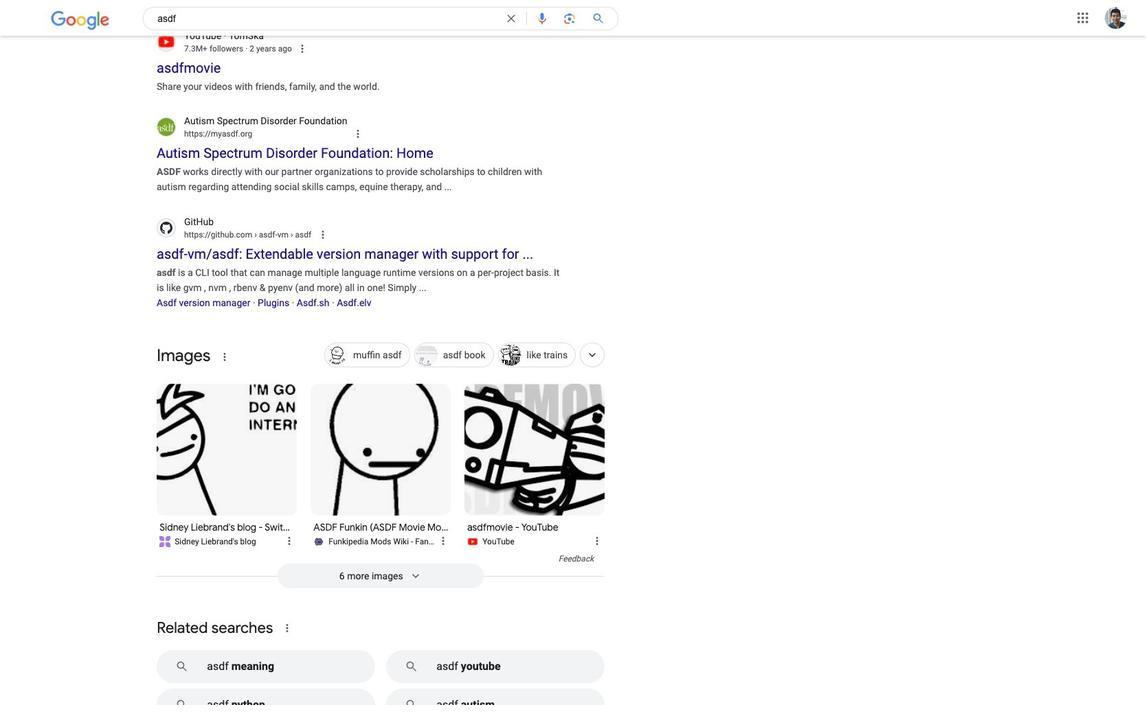 Task type: locate. For each thing, give the bounding box(es) containing it.
Search text field
[[158, 11, 496, 30]]

None search field
[[0, 0, 619, 32]]

None text field
[[184, 128, 253, 140], [252, 230, 312, 240], [184, 128, 253, 140], [252, 230, 312, 240]]

google image
[[51, 11, 110, 30]]

None text field
[[184, 42, 292, 55], [184, 229, 312, 241], [184, 42, 292, 55], [184, 229, 312, 241]]

asdf funkin (asdf movie mod) | funkipedia mods wiki | fandom image
[[311, 384, 451, 516]]

search by voice image
[[535, 12, 549, 25]]

asdfmovie - youtube image
[[465, 384, 605, 516]]



Task type: describe. For each thing, give the bounding box(es) containing it.
search by image image
[[563, 12, 577, 25]]

sidney liebrand's blog - switching to asdf version manager image
[[157, 384, 297, 516]]



Task type: vqa. For each thing, say whether or not it's contained in the screenshot.
the Sidney Liebrand's blog - Switching to ASDF version manager Image on the left bottom of the page
yes



